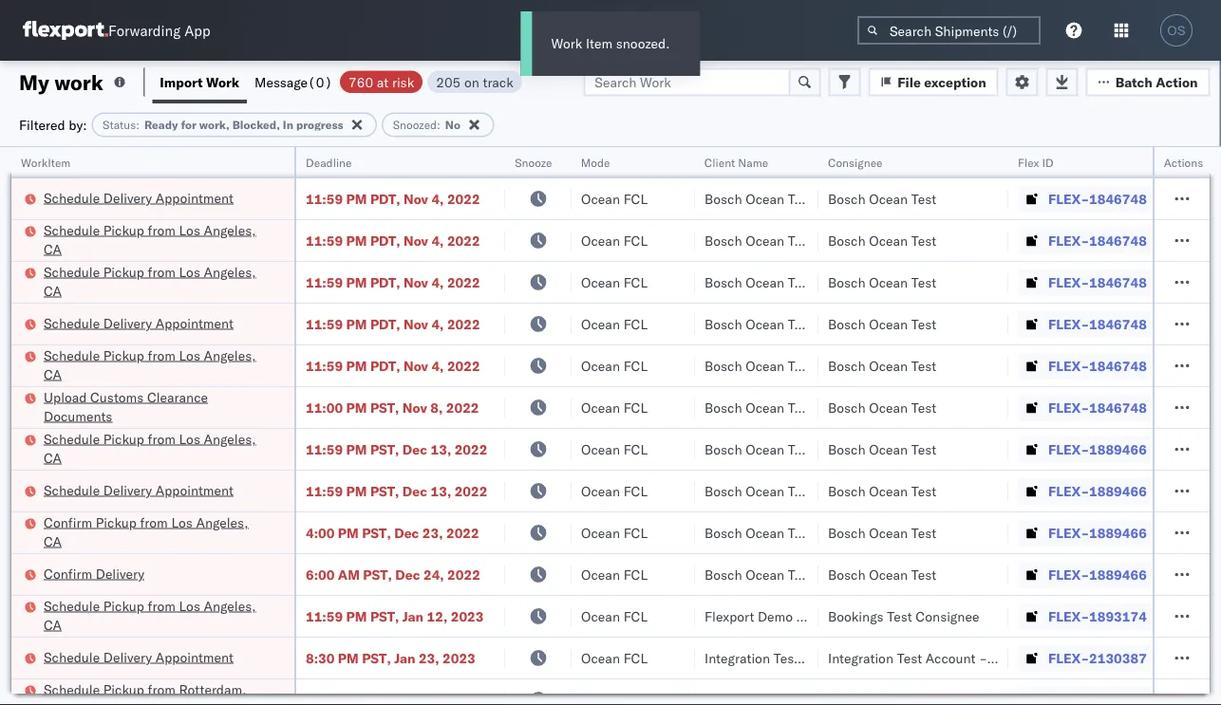 Task type: vqa. For each thing, say whether or not it's contained in the screenshot.


Task type: describe. For each thing, give the bounding box(es) containing it.
2130387
[[1090, 650, 1147, 667]]

pickup for the schedule pickup from rotterdam, netherlands button
[[103, 682, 144, 698]]

work item snoozed.
[[551, 35, 670, 52]]

2 ocean fcl from the top
[[581, 232, 648, 249]]

confirm pickup from los angeles, ca
[[44, 514, 248, 550]]

9 ocean fcl from the top
[[581, 525, 648, 541]]

nov for third schedule pickup from los angeles, ca button schedule pickup from los angeles, ca link
[[404, 358, 428, 374]]

workitem button
[[11, 151, 275, 170]]

blocked,
[[232, 118, 280, 132]]

rotterdam,
[[179, 682, 247, 698]]

flex-1846748 for schedule pickup from los angeles, ca link for fourth schedule pickup from los angeles, ca button from the bottom
[[1049, 274, 1147, 291]]

2 schedule delivery appointment button from the top
[[44, 314, 234, 335]]

2 schedule pickup from los angeles, ca button from the top
[[44, 263, 270, 303]]

205 on track
[[436, 74, 514, 90]]

7 11:59 from the top
[[306, 483, 343, 500]]

bookings
[[828, 608, 884, 625]]

10 flex- from the top
[[1049, 567, 1090, 583]]

flex id button
[[1009, 151, 1142, 170]]

pst, right "am"
[[363, 567, 392, 583]]

6 flex- from the top
[[1049, 399, 1090, 416]]

resize handle column header for client name
[[796, 147, 819, 706]]

9 flex- from the top
[[1049, 525, 1090, 541]]

os button
[[1155, 9, 1199, 52]]

consignee for bookings test consignee
[[916, 608, 980, 625]]

4 11:59 pm pdt, nov 4, 2022 from the top
[[306, 316, 480, 332]]

4 schedule pickup from los angeles, ca button from the top
[[44, 430, 270, 470]]

workitem
[[21, 155, 71, 170]]

1 11:59 from the top
[[306, 190, 343, 207]]

upload customs clearance documents link
[[44, 388, 270, 426]]

2 flex-1889466 from the top
[[1049, 483, 1147, 500]]

1893174
[[1090, 608, 1147, 625]]

pickup for fourth schedule pickup from los angeles, ca button from the bottom
[[103, 264, 144, 280]]

batch action
[[1116, 74, 1198, 90]]

on
[[464, 74, 480, 90]]

appointment for schedule delivery appointment link related to fourth schedule delivery appointment button
[[156, 649, 234, 666]]

upload customs clearance documents button
[[44, 388, 270, 428]]

7 flex- from the top
[[1049, 441, 1090, 458]]

8 flex- from the top
[[1049, 483, 1090, 500]]

work inside import work button
[[206, 74, 239, 90]]

message
[[255, 74, 308, 90]]

schedule delivery appointment link for fourth schedule delivery appointment button from the bottom of the page
[[44, 189, 234, 208]]

8:30
[[306, 650, 335, 667]]

dec left 24,
[[395, 567, 420, 583]]

2 schedule delivery appointment from the top
[[44, 315, 234, 332]]

work,
[[199, 118, 230, 132]]

ceau75 for fifth schedule pickup from los angeles, ca button from the bottom
[[1170, 232, 1222, 248]]

pickup for fifth schedule pickup from los angeles, ca button from the bottom
[[103, 222, 144, 238]]

4 1846748 from the top
[[1090, 316, 1147, 332]]

1 11:59 pm pst, dec 13, 2022 from the top
[[306, 441, 488, 458]]

1 1846748 from the top
[[1090, 190, 1147, 207]]

4 schedule delivery appointment button from the top
[[44, 648, 234, 669]]

pdt, for fifth schedule pickup from los angeles, ca button from the bottom schedule pickup from los angeles, ca link
[[370, 232, 400, 249]]

from for confirm pickup from los angeles, ca link
[[140, 514, 168, 531]]

2023 for 11:59 pm pst, jan 12, 2023
[[451, 608, 484, 625]]

1 4, from the top
[[432, 190, 444, 207]]

los for fourth schedule pickup from los angeles, ca button from the bottom
[[179, 264, 200, 280]]

batch action button
[[1086, 68, 1211, 96]]

23, for dec
[[423, 525, 443, 541]]

4 pdt, from the top
[[370, 316, 400, 332]]

schedule pickup from los angeles, ca link for fifth schedule pickup from los angeles, ca button from the bottom
[[44, 221, 270, 259]]

1 11:59 pm pdt, nov 4, 2022 from the top
[[306, 190, 480, 207]]

8 resize handle column header from the left
[[1187, 147, 1210, 706]]

no
[[445, 118, 461, 132]]

1 flex-1846748 from the top
[[1049, 190, 1147, 207]]

3 1889466 from the top
[[1090, 525, 1147, 541]]

file
[[898, 74, 921, 90]]

progress
[[296, 118, 344, 132]]

4 4, from the top
[[432, 316, 444, 332]]

4 schedule from the top
[[44, 315, 100, 332]]

4 ocean fcl from the top
[[581, 316, 648, 332]]

in
[[283, 118, 293, 132]]

schedule delivery appointment link for second schedule delivery appointment button from the bottom of the page
[[44, 481, 234, 500]]

3 ocean fcl from the top
[[581, 274, 648, 291]]

jan for 12,
[[403, 608, 424, 625]]

5 schedule from the top
[[44, 347, 100, 364]]

: for snoozed
[[437, 118, 441, 132]]

3 schedule from the top
[[44, 264, 100, 280]]

3 schedule pickup from los angeles, ca button from the top
[[44, 346, 270, 386]]

karl
[[991, 650, 1016, 667]]

5 schedule pickup from los angeles, ca button from the top
[[44, 597, 270, 637]]

6:00
[[306, 567, 335, 583]]

dec down the 11:00 pm pst, nov 8, 2022
[[403, 441, 428, 458]]

schedule pickup from los angeles, ca link for 2nd schedule pickup from los angeles, ca button from the bottom
[[44, 430, 270, 468]]

demo
[[758, 608, 793, 625]]

1 ceau75 from the top
[[1170, 190, 1222, 207]]

client name
[[705, 155, 769, 170]]

3 schedule delivery appointment button from the top
[[44, 481, 234, 502]]

dec up 4:00 pm pst, dec 23, 2022
[[403, 483, 428, 500]]

jan for 23,
[[394, 650, 416, 667]]

pickup for 2nd schedule pickup from los angeles, ca button from the bottom
[[103, 431, 144, 447]]

11 flex- from the top
[[1049, 608, 1090, 625]]

4 1889466 from the top
[[1090, 567, 1147, 583]]

my work
[[19, 69, 103, 95]]

my
[[19, 69, 49, 95]]

netherlands
[[44, 701, 118, 706]]

1 flex- from the top
[[1049, 190, 1090, 207]]

resize handle column header for consignee
[[986, 147, 1009, 706]]

by:
[[69, 116, 87, 133]]

container
[[1170, 148, 1221, 162]]

appointment for schedule delivery appointment link associated with second schedule delivery appointment button from the top
[[156, 315, 234, 332]]

delivery up schedule pickup from rotterdam, netherlands
[[103, 649, 152, 666]]

clearance
[[147, 389, 208, 406]]

4 lhuu78 from the top
[[1170, 566, 1222, 583]]

schedule pickup from los angeles, ca for schedule pickup from los angeles, ca link for fourth schedule pickup from los angeles, ca button from the bottom
[[44, 264, 256, 299]]

11:59 pm pdt, nov 4, 2022 for third schedule pickup from los angeles, ca button
[[306, 358, 480, 374]]

Search Shipments (/) text field
[[858, 16, 1041, 45]]

ready
[[144, 118, 178, 132]]

filtered by:
[[19, 116, 87, 133]]

4, for schedule pickup from los angeles, ca link for fourth schedule pickup from los angeles, ca button from the bottom
[[432, 274, 444, 291]]

12 flex- from the top
[[1049, 650, 1090, 667]]

consignee inside button
[[828, 155, 883, 170]]

documents
[[44, 408, 112, 425]]

6 schedule from the top
[[44, 431, 100, 447]]

10 ocean fcl from the top
[[581, 567, 648, 583]]

confirm delivery link
[[44, 565, 144, 584]]

id
[[1043, 155, 1054, 170]]

2 11:59 pm pst, dec 13, 2022 from the top
[[306, 483, 488, 500]]

flex-1893174
[[1049, 608, 1147, 625]]

4 flex- from the top
[[1049, 316, 1090, 332]]

angeles, for 5th schedule pickup from los angeles, ca button from the top schedule pickup from los angeles, ca link
[[204, 598, 256, 615]]

1 1889466 from the top
[[1090, 441, 1147, 458]]

schedule inside schedule pickup from rotterdam, netherlands
[[44, 682, 100, 698]]

6 11:59 from the top
[[306, 441, 343, 458]]

5 ocean fcl from the top
[[581, 358, 648, 374]]

resize handle column header for mode
[[673, 147, 695, 706]]

angeles, for third schedule pickup from los angeles, ca button schedule pickup from los angeles, ca link
[[204, 347, 256, 364]]

8 11:59 from the top
[[306, 608, 343, 625]]

consignee button
[[819, 151, 990, 170]]

from for schedule pickup from los angeles, ca link corresponding to 2nd schedule pickup from los angeles, ca button from the bottom
[[148, 431, 176, 447]]

angeles, for schedule pickup from los angeles, ca link for fourth schedule pickup from los angeles, ca button from the bottom
[[204, 264, 256, 280]]

1 schedule delivery appointment from the top
[[44, 190, 234, 206]]

ceau75 for fourth schedule pickup from los angeles, ca button from the bottom
[[1170, 274, 1222, 290]]

pst, down the 11:00 pm pst, nov 8, 2022
[[370, 441, 399, 458]]

batch
[[1116, 74, 1153, 90]]

ca for third schedule pickup from los angeles, ca button schedule pickup from los angeles, ca link
[[44, 366, 62, 383]]

los for fifth schedule pickup from los angeles, ca button from the bottom
[[179, 222, 200, 238]]

integration test account - karl lagerfeld
[[828, 650, 1076, 667]]

forwarding
[[108, 21, 181, 39]]

8:30 pm pst, jan 23, 2023
[[306, 650, 476, 667]]

2 11:59 from the top
[[306, 232, 343, 249]]

2 schedule from the top
[[44, 222, 100, 238]]

flex-2130387
[[1049, 650, 1147, 667]]

4 schedule delivery appointment from the top
[[44, 649, 234, 666]]

2 13, from the top
[[431, 483, 451, 500]]

7 schedule from the top
[[44, 482, 100, 499]]

1 flex-1889466 from the top
[[1049, 441, 1147, 458]]

2 flex- from the top
[[1049, 232, 1090, 249]]

schedule pickup from los angeles, ca link for third schedule pickup from los angeles, ca button
[[44, 346, 270, 384]]

schedule pickup from los angeles, ca for third schedule pickup from los angeles, ca button schedule pickup from los angeles, ca link
[[44, 347, 256, 383]]

3 1846748 from the top
[[1090, 274, 1147, 291]]

upload customs clearance documents
[[44, 389, 208, 425]]

pdt, for third schedule pickup from los angeles, ca button schedule pickup from los angeles, ca link
[[370, 358, 400, 374]]

los for third schedule pickup from los angeles, ca button
[[179, 347, 200, 364]]

3 lhuu78 from the top
[[1170, 524, 1222, 541]]

los for confirm pickup from los angeles, ca button
[[171, 514, 193, 531]]

schedule pickup from rotterdam, netherlands link
[[44, 681, 270, 706]]

delivery up customs
[[103, 315, 152, 332]]

6 1846748 from the top
[[1090, 399, 1147, 416]]

nov for upload customs clearance documents link
[[403, 399, 427, 416]]

exception
[[925, 74, 987, 90]]

mode
[[581, 155, 611, 170]]

forwarding app link
[[23, 21, 211, 40]]

4:00 pm pst, dec 23, 2022
[[306, 525, 479, 541]]

12 ocean fcl from the top
[[581, 650, 648, 667]]

pst, up 8:30 pm pst, jan 23, 2023
[[370, 608, 399, 625]]

schedule pickup from los angeles, ca link for fourth schedule pickup from los angeles, ca button from the bottom
[[44, 263, 270, 301]]

1 fcl from the top
[[624, 190, 648, 207]]

resize handle column header for deadline
[[483, 147, 505, 706]]

upload
[[44, 389, 87, 406]]

appointment for fourth schedule delivery appointment button from the bottom of the page schedule delivery appointment link
[[156, 190, 234, 206]]

4 11:59 from the top
[[306, 316, 343, 332]]

confirm for confirm delivery
[[44, 566, 92, 582]]

4, for fifth schedule pickup from los angeles, ca button from the bottom schedule pickup from los angeles, ca link
[[432, 232, 444, 249]]

11:59 pm pst, jan 12, 2023
[[306, 608, 484, 625]]

8 schedule from the top
[[44, 598, 100, 615]]

snoozed.
[[616, 35, 670, 52]]

schedule pickup from rotterdam, netherlands button
[[44, 681, 270, 706]]

24,
[[424, 567, 444, 583]]

7 fcl from the top
[[624, 441, 648, 458]]

11:59 pm pdt, nov 4, 2022 for fourth schedule pickup from los angeles, ca button from the bottom
[[306, 274, 480, 291]]

container numbers
[[1170, 148, 1221, 177]]

1 pdt, from the top
[[370, 190, 400, 207]]

4, for third schedule pickup from los angeles, ca button schedule pickup from los angeles, ca link
[[432, 358, 444, 374]]

9 fcl from the top
[[624, 525, 648, 541]]

import work button
[[152, 61, 247, 104]]

11 fcl from the top
[[624, 608, 648, 625]]

schedule delivery appointment link for second schedule delivery appointment button from the top
[[44, 314, 234, 333]]

5 fcl from the top
[[624, 358, 648, 374]]

confirm delivery button
[[44, 565, 144, 586]]

container numbers button
[[1161, 143, 1222, 178]]

1 lhuu78 from the top
[[1170, 441, 1222, 457]]

ca for fifth schedule pickup from los angeles, ca button from the bottom schedule pickup from los angeles, ca link
[[44, 241, 62, 257]]

angeles, for confirm pickup from los angeles, ca link
[[196, 514, 248, 531]]

confirm delivery
[[44, 566, 144, 582]]

10 fcl from the top
[[624, 567, 648, 583]]

760 at risk
[[349, 74, 414, 90]]

confirm pickup from los angeles, ca link
[[44, 513, 270, 551]]

11 ocean fcl from the top
[[581, 608, 648, 625]]

8,
[[431, 399, 443, 416]]

12,
[[427, 608, 448, 625]]

2 1846748 from the top
[[1090, 232, 1147, 249]]

3 schedule delivery appointment from the top
[[44, 482, 234, 499]]



Task type: locate. For each thing, give the bounding box(es) containing it.
schedule pickup from los angeles, ca link for 5th schedule pickup from los angeles, ca button from the top
[[44, 597, 270, 635]]

1 schedule from the top
[[44, 190, 100, 206]]

4 ceau75 from the top
[[1170, 315, 1222, 332]]

760
[[349, 74, 373, 90]]

flex
[[1018, 155, 1040, 170]]

schedule pickup from los angeles, ca button
[[44, 221, 270, 261], [44, 263, 270, 303], [44, 346, 270, 386], [44, 430, 270, 470], [44, 597, 270, 637]]

1 schedule pickup from los angeles, ca from the top
[[44, 222, 256, 257]]

appointment up confirm pickup from los angeles, ca link
[[156, 482, 234, 499]]

6 fcl from the top
[[624, 399, 648, 416]]

flex-1846748 for upload customs clearance documents link
[[1049, 399, 1147, 416]]

flexport
[[705, 608, 755, 625]]

4 schedule pickup from los angeles, ca link from the top
[[44, 430, 270, 468]]

Search Work text field
[[584, 68, 791, 96]]

23, for jan
[[419, 650, 439, 667]]

23, up 24,
[[423, 525, 443, 541]]

mode button
[[572, 151, 676, 170]]

schedule delivery appointment link up customs
[[44, 314, 234, 333]]

schedule delivery appointment button up schedule pickup from rotterdam, netherlands
[[44, 648, 234, 669]]

1 vertical spatial 11:59 pm pst, dec 13, 2022
[[306, 483, 488, 500]]

schedule delivery appointment up schedule pickup from rotterdam, netherlands
[[44, 649, 234, 666]]

1 schedule pickup from los angeles, ca button from the top
[[44, 221, 270, 261]]

5 11:59 pm pdt, nov 4, 2022 from the top
[[306, 358, 480, 374]]

1 vertical spatial 23,
[[419, 650, 439, 667]]

3 11:59 from the top
[[306, 274, 343, 291]]

11:59 pm pst, dec 13, 2022 up 4:00 pm pst, dec 23, 2022
[[306, 483, 488, 500]]

schedule delivery appointment link down workitem button
[[44, 189, 234, 208]]

confirm up confirm delivery
[[44, 514, 92, 531]]

from for 5th schedule pickup from los angeles, ca button from the top schedule pickup from los angeles, ca link
[[148, 598, 176, 615]]

ca for confirm pickup from los angeles, ca link
[[44, 533, 62, 550]]

test
[[788, 190, 813, 207], [912, 190, 937, 207], [788, 232, 813, 249], [912, 232, 937, 249], [788, 274, 813, 291], [912, 274, 937, 291], [788, 316, 813, 332], [912, 316, 937, 332], [788, 358, 813, 374], [912, 358, 937, 374], [788, 399, 813, 416], [912, 399, 937, 416], [788, 441, 813, 458], [912, 441, 937, 458], [788, 483, 813, 500], [912, 483, 937, 500], [788, 525, 813, 541], [912, 525, 937, 541], [788, 567, 813, 583], [912, 567, 937, 583], [887, 608, 913, 625], [897, 650, 923, 667]]

0 vertical spatial work
[[551, 35, 583, 52]]

6:00 am pst, dec 24, 2022
[[306, 567, 481, 583]]

action
[[1156, 74, 1198, 90]]

schedule delivery appointment down workitem button
[[44, 190, 234, 206]]

1 confirm from the top
[[44, 514, 92, 531]]

3 4, from the top
[[432, 274, 444, 291]]

nov for schedule pickup from los angeles, ca link for fourth schedule pickup from los angeles, ca button from the bottom
[[404, 274, 428, 291]]

snoozed
[[393, 118, 437, 132]]

schedule delivery appointment link up confirm pickup from los angeles, ca
[[44, 481, 234, 500]]

4 fcl from the top
[[624, 316, 648, 332]]

ocean fcl
[[581, 190, 648, 207], [581, 232, 648, 249], [581, 274, 648, 291], [581, 316, 648, 332], [581, 358, 648, 374], [581, 399, 648, 416], [581, 441, 648, 458], [581, 483, 648, 500], [581, 525, 648, 541], [581, 567, 648, 583], [581, 608, 648, 625], [581, 650, 648, 667]]

0 vertical spatial jan
[[403, 608, 424, 625]]

resize handle column header for flex id
[[1138, 147, 1161, 706]]

3 schedule delivery appointment link from the top
[[44, 481, 234, 500]]

work
[[54, 69, 103, 95]]

4,
[[432, 190, 444, 207], [432, 232, 444, 249], [432, 274, 444, 291], [432, 316, 444, 332], [432, 358, 444, 374]]

confirm down confirm pickup from los angeles, ca
[[44, 566, 92, 582]]

client name button
[[695, 151, 800, 170]]

deadline
[[306, 155, 352, 170]]

consignee for flexport demo consignee
[[797, 608, 861, 625]]

11:59 pm pst, dec 13, 2022
[[306, 441, 488, 458], [306, 483, 488, 500]]

6 flex-1846748 from the top
[[1049, 399, 1147, 416]]

delivery down workitem button
[[103, 190, 152, 206]]

actions
[[1165, 155, 1204, 170]]

pickup inside schedule pickup from rotterdam, netherlands
[[103, 682, 144, 698]]

ca for 5th schedule pickup from los angeles, ca button from the top schedule pickup from los angeles, ca link
[[44, 617, 62, 634]]

ceau75 for third schedule pickup from los angeles, ca button
[[1170, 357, 1222, 374]]

bookings test consignee
[[828, 608, 980, 625]]

from inside schedule pickup from rotterdam, netherlands
[[148, 682, 176, 698]]

los for 5th schedule pickup from los angeles, ca button from the top
[[179, 598, 200, 615]]

gvcu52
[[1170, 650, 1222, 666]]

13,
[[431, 441, 451, 458], [431, 483, 451, 500]]

nov
[[404, 190, 428, 207], [404, 232, 428, 249], [404, 274, 428, 291], [404, 316, 428, 332], [404, 358, 428, 374], [403, 399, 427, 416]]

1846748
[[1090, 190, 1147, 207], [1090, 232, 1147, 249], [1090, 274, 1147, 291], [1090, 316, 1147, 332], [1090, 358, 1147, 374], [1090, 399, 1147, 416]]

13, down 8, at left
[[431, 441, 451, 458]]

confirm pickup from los angeles, ca button
[[44, 513, 270, 553]]

6 ceau75 from the top
[[1170, 399, 1222, 416]]

ca
[[44, 241, 62, 257], [44, 283, 62, 299], [44, 366, 62, 383], [44, 450, 62, 466], [44, 533, 62, 550], [44, 617, 62, 634]]

message (0)
[[255, 74, 333, 90]]

schedule pickup from los angeles, ca
[[44, 222, 256, 257], [44, 264, 256, 299], [44, 347, 256, 383], [44, 431, 256, 466], [44, 598, 256, 634]]

0 horizontal spatial :
[[136, 118, 140, 132]]

2 pdt, from the top
[[370, 232, 400, 249]]

dec up 6:00 am pst, dec 24, 2022
[[394, 525, 419, 541]]

status
[[103, 118, 136, 132]]

2 lhuu78 from the top
[[1170, 483, 1222, 499]]

schedule pickup from los angeles, ca for schedule pickup from los angeles, ca link corresponding to 2nd schedule pickup from los angeles, ca button from the bottom
[[44, 431, 256, 466]]

delivery up confirm pickup from los angeles, ca
[[103, 482, 152, 499]]

1 horizontal spatial work
[[551, 35, 583, 52]]

schedule delivery appointment up customs
[[44, 315, 234, 332]]

1 13, from the top
[[431, 441, 451, 458]]

pst, down '11:59 pm pst, jan 12, 2023'
[[362, 650, 391, 667]]

flex-1889466 button
[[1018, 437, 1151, 463], [1018, 437, 1151, 463], [1018, 478, 1151, 505], [1018, 478, 1151, 505], [1018, 520, 1151, 547], [1018, 520, 1151, 547], [1018, 562, 1151, 589], [1018, 562, 1151, 589]]

track
[[483, 74, 514, 90]]

5 flex- from the top
[[1049, 358, 1090, 374]]

1 ca from the top
[[44, 241, 62, 257]]

1 vertical spatial jan
[[394, 650, 416, 667]]

10 schedule from the top
[[44, 682, 100, 698]]

from inside confirm pickup from los angeles, ca
[[140, 514, 168, 531]]

file exception button
[[869, 68, 999, 96], [869, 68, 999, 96]]

7 resize handle column header from the left
[[1138, 147, 1161, 706]]

3 resize handle column header from the left
[[549, 147, 572, 706]]

pickup for third schedule pickup from los angeles, ca button
[[103, 347, 144, 364]]

: left ready
[[136, 118, 140, 132]]

import
[[160, 74, 203, 90]]

forwarding app
[[108, 21, 211, 39]]

5 schedule pickup from los angeles, ca from the top
[[44, 598, 256, 634]]

schedule delivery appointment link
[[44, 189, 234, 208], [44, 314, 234, 333], [44, 481, 234, 500], [44, 648, 234, 667]]

flex-1846748 for third schedule pickup from los angeles, ca button schedule pickup from los angeles, ca link
[[1049, 358, 1147, 374]]

11:59 pm pdt, nov 4, 2022 for fifth schedule pickup from los angeles, ca button from the bottom
[[306, 232, 480, 249]]

0 horizontal spatial work
[[206, 74, 239, 90]]

schedule delivery appointment button
[[44, 189, 234, 209], [44, 314, 234, 335], [44, 481, 234, 502], [44, 648, 234, 669]]

5 ca from the top
[[44, 533, 62, 550]]

pickup inside confirm pickup from los angeles, ca
[[96, 514, 137, 531]]

appointment up rotterdam,
[[156, 649, 234, 666]]

8 fcl from the top
[[624, 483, 648, 500]]

pm
[[346, 190, 367, 207], [346, 232, 367, 249], [346, 274, 367, 291], [346, 316, 367, 332], [346, 358, 367, 374], [346, 399, 367, 416], [346, 441, 367, 458], [346, 483, 367, 500], [338, 525, 359, 541], [346, 608, 367, 625], [338, 650, 359, 667]]

angeles, for fifth schedule pickup from los angeles, ca button from the bottom schedule pickup from los angeles, ca link
[[204, 222, 256, 238]]

integration
[[828, 650, 894, 667]]

11:59 pm pst, dec 13, 2022 down the 11:00 pm pst, nov 8, 2022
[[306, 441, 488, 458]]

4 appointment from the top
[[156, 649, 234, 666]]

pickup
[[103, 222, 144, 238], [103, 264, 144, 280], [103, 347, 144, 364], [103, 431, 144, 447], [96, 514, 137, 531], [103, 598, 144, 615], [103, 682, 144, 698]]

schedule delivery appointment link for fourth schedule delivery appointment button
[[44, 648, 234, 667]]

work left item
[[551, 35, 583, 52]]

2023 down 12,
[[443, 650, 476, 667]]

flex-2130387 button
[[1018, 646, 1151, 672], [1018, 646, 1151, 672]]

angeles, for schedule pickup from los angeles, ca link corresponding to 2nd schedule pickup from los angeles, ca button from the bottom
[[204, 431, 256, 447]]

9 schedule from the top
[[44, 649, 100, 666]]

jan left 12,
[[403, 608, 424, 625]]

confirm inside confirm pickup from los angeles, ca
[[44, 514, 92, 531]]

app
[[184, 21, 211, 39]]

1 schedule delivery appointment button from the top
[[44, 189, 234, 209]]

risk
[[392, 74, 414, 90]]

angeles, inside confirm pickup from los angeles, ca
[[196, 514, 248, 531]]

2 ceau75 from the top
[[1170, 232, 1222, 248]]

appointment down workitem button
[[156, 190, 234, 206]]

numbers
[[1170, 163, 1217, 177]]

2023 right 12,
[[451, 608, 484, 625]]

ca for schedule pickup from los angeles, ca link corresponding to 2nd schedule pickup from los angeles, ca button from the bottom
[[44, 450, 62, 466]]

3 schedule pickup from los angeles, ca link from the top
[[44, 346, 270, 384]]

12 fcl from the top
[[624, 650, 648, 667]]

flexport demo consignee
[[705, 608, 861, 625]]

0 vertical spatial 23,
[[423, 525, 443, 541]]

customs
[[90, 389, 144, 406]]

2 flex-1846748 from the top
[[1049, 232, 1147, 249]]

5 1846748 from the top
[[1090, 358, 1147, 374]]

status : ready for work, blocked, in progress
[[103, 118, 344, 132]]

jan down '11:59 pm pst, jan 12, 2023'
[[394, 650, 416, 667]]

ca for schedule pickup from los angeles, ca link for fourth schedule pickup from los angeles, ca button from the bottom
[[44, 283, 62, 299]]

8 ocean fcl from the top
[[581, 483, 648, 500]]

flexport. image
[[23, 21, 108, 40]]

2 schedule delivery appointment link from the top
[[44, 314, 234, 333]]

pdt,
[[370, 190, 400, 207], [370, 232, 400, 249], [370, 274, 400, 291], [370, 316, 400, 332], [370, 358, 400, 374]]

os
[[1168, 23, 1186, 38]]

6 ca from the top
[[44, 617, 62, 634]]

2 resize handle column header from the left
[[483, 147, 505, 706]]

0 vertical spatial 11:59 pm pst, dec 13, 2022
[[306, 441, 488, 458]]

1 vertical spatial work
[[206, 74, 239, 90]]

flex-1893174 button
[[1018, 604, 1151, 630], [1018, 604, 1151, 630]]

2 : from the left
[[437, 118, 441, 132]]

schedule delivery appointment button up confirm pickup from los angeles, ca
[[44, 481, 234, 502]]

appointment for second schedule delivery appointment button from the bottom of the page schedule delivery appointment link
[[156, 482, 234, 499]]

file exception
[[898, 74, 987, 90]]

11:59
[[306, 190, 343, 207], [306, 232, 343, 249], [306, 274, 343, 291], [306, 316, 343, 332], [306, 358, 343, 374], [306, 441, 343, 458], [306, 483, 343, 500], [306, 608, 343, 625]]

2 schedule pickup from los angeles, ca link from the top
[[44, 263, 270, 301]]

2 schedule pickup from los angeles, ca from the top
[[44, 264, 256, 299]]

pst, up 4:00 pm pst, dec 23, 2022
[[370, 483, 399, 500]]

delivery
[[103, 190, 152, 206], [103, 315, 152, 332], [103, 482, 152, 499], [96, 566, 144, 582], [103, 649, 152, 666]]

schedule delivery appointment link up schedule pickup from rotterdam, netherlands
[[44, 648, 234, 667]]

schedule pickup from los angeles, ca for 5th schedule pickup from los angeles, ca button from the top schedule pickup from los angeles, ca link
[[44, 598, 256, 634]]

3 ca from the top
[[44, 366, 62, 383]]

lhuu78
[[1170, 441, 1222, 457], [1170, 483, 1222, 499], [1170, 524, 1222, 541], [1170, 566, 1222, 583]]

5 4, from the top
[[432, 358, 444, 374]]

0 vertical spatial 2023
[[451, 608, 484, 625]]

0 vertical spatial 13,
[[431, 441, 451, 458]]

delivery inside the confirm delivery link
[[96, 566, 144, 582]]

am
[[338, 567, 360, 583]]

schedule pickup from los angeles, ca for fifth schedule pickup from los angeles, ca button from the bottom schedule pickup from los angeles, ca link
[[44, 222, 256, 257]]

4:00
[[306, 525, 335, 541]]

1 vertical spatial 2023
[[443, 650, 476, 667]]

13, up 4:00 pm pst, dec 23, 2022
[[431, 483, 451, 500]]

pickup for 5th schedule pickup from los angeles, ca button from the top
[[103, 598, 144, 615]]

delivery down confirm pickup from los angeles, ca
[[96, 566, 144, 582]]

4 ca from the top
[[44, 450, 62, 466]]

consignee
[[828, 155, 883, 170], [797, 608, 861, 625], [916, 608, 980, 625]]

flex-1846748 for fifth schedule pickup from los angeles, ca button from the bottom schedule pickup from los angeles, ca link
[[1049, 232, 1147, 249]]

: left no
[[437, 118, 441, 132]]

name
[[739, 155, 769, 170]]

4 flex-1889466 from the top
[[1049, 567, 1147, 583]]

3 fcl from the top
[[624, 274, 648, 291]]

7 ocean fcl from the top
[[581, 441, 648, 458]]

resize handle column header
[[272, 147, 294, 706], [483, 147, 505, 706], [549, 147, 572, 706], [673, 147, 695, 706], [796, 147, 819, 706], [986, 147, 1009, 706], [1138, 147, 1161, 706], [1187, 147, 1210, 706]]

3 schedule pickup from los angeles, ca from the top
[[44, 347, 256, 383]]

deadline button
[[296, 151, 486, 170]]

los inside confirm pickup from los angeles, ca
[[171, 514, 193, 531]]

schedule delivery appointment button down workitem button
[[44, 189, 234, 209]]

pst,
[[370, 399, 399, 416], [370, 441, 399, 458], [370, 483, 399, 500], [362, 525, 391, 541], [363, 567, 392, 583], [370, 608, 399, 625], [362, 650, 391, 667]]

1 ocean fcl from the top
[[581, 190, 648, 207]]

pst, left 8, at left
[[370, 399, 399, 416]]

snooze
[[515, 155, 552, 170]]

from for "schedule pickup from rotterdam, netherlands" link
[[148, 682, 176, 698]]

pst, up 6:00 am pst, dec 24, 2022
[[362, 525, 391, 541]]

confirm for confirm pickup from los angeles, ca
[[44, 514, 92, 531]]

pickup for confirm pickup from los angeles, ca button
[[96, 514, 137, 531]]

ca inside confirm pickup from los angeles, ca
[[44, 533, 62, 550]]

work right "import"
[[206, 74, 239, 90]]

1 schedule delivery appointment link from the top
[[44, 189, 234, 208]]

schedule pickup from rotterdam, netherlands
[[44, 682, 247, 706]]

3 flex-1889466 from the top
[[1049, 525, 1147, 541]]

snoozed : no
[[393, 118, 461, 132]]

ceau75
[[1170, 190, 1222, 207], [1170, 232, 1222, 248], [1170, 274, 1222, 290], [1170, 315, 1222, 332], [1170, 357, 1222, 374], [1170, 399, 1222, 416]]

from
[[148, 222, 176, 238], [148, 264, 176, 280], [148, 347, 176, 364], [148, 431, 176, 447], [140, 514, 168, 531], [148, 598, 176, 615], [148, 682, 176, 698]]

: for status
[[136, 118, 140, 132]]

6 ocean fcl from the top
[[581, 399, 648, 416]]

4 resize handle column header from the left
[[673, 147, 695, 706]]

2023 for 8:30 pm pst, jan 23, 2023
[[443, 650, 476, 667]]

schedule delivery appointment
[[44, 190, 234, 206], [44, 315, 234, 332], [44, 482, 234, 499], [44, 649, 234, 666]]

resize handle column header for workitem
[[272, 147, 294, 706]]

item
[[586, 35, 613, 52]]

0 vertical spatial confirm
[[44, 514, 92, 531]]

lagerfeld
[[1019, 650, 1076, 667]]

from for fifth schedule pickup from los angeles, ca button from the bottom schedule pickup from los angeles, ca link
[[148, 222, 176, 238]]

4 flex-1846748 from the top
[[1049, 316, 1147, 332]]

1 resize handle column header from the left
[[272, 147, 294, 706]]

from for schedule pickup from los angeles, ca link for fourth schedule pickup from los angeles, ca button from the bottom
[[148, 264, 176, 280]]

los for 2nd schedule pickup from los angeles, ca button from the bottom
[[179, 431, 200, 447]]

ceau75 for upload customs clearance documents button at the left of page
[[1170, 399, 1222, 416]]

from for third schedule pickup from los angeles, ca button schedule pickup from los angeles, ca link
[[148, 347, 176, 364]]

5 schedule pickup from los angeles, ca link from the top
[[44, 597, 270, 635]]

bosch
[[705, 190, 742, 207], [828, 190, 866, 207], [705, 232, 742, 249], [828, 232, 866, 249], [705, 274, 742, 291], [828, 274, 866, 291], [705, 316, 742, 332], [828, 316, 866, 332], [705, 358, 742, 374], [828, 358, 866, 374], [705, 399, 742, 416], [828, 399, 866, 416], [705, 441, 742, 458], [828, 441, 866, 458], [705, 483, 742, 500], [828, 483, 866, 500], [705, 525, 742, 541], [828, 525, 866, 541], [705, 567, 742, 583], [828, 567, 866, 583]]

205
[[436, 74, 461, 90]]

23, down 12,
[[419, 650, 439, 667]]

6 resize handle column header from the left
[[986, 147, 1009, 706]]

2023
[[451, 608, 484, 625], [443, 650, 476, 667]]

2 11:59 pm pdt, nov 4, 2022 from the top
[[306, 232, 480, 249]]

nov for fifth schedule pickup from los angeles, ca button from the bottom schedule pickup from los angeles, ca link
[[404, 232, 428, 249]]

pdt, for schedule pickup from los angeles, ca link for fourth schedule pickup from los angeles, ca button from the bottom
[[370, 274, 400, 291]]

schedule pickup from los angeles, ca link
[[44, 221, 270, 259], [44, 263, 270, 301], [44, 346, 270, 384], [44, 430, 270, 468], [44, 597, 270, 635]]

11:00
[[306, 399, 343, 416]]

client
[[705, 155, 736, 170]]

2 fcl from the top
[[624, 232, 648, 249]]

1 horizontal spatial :
[[437, 118, 441, 132]]

4 schedule pickup from los angeles, ca from the top
[[44, 431, 256, 466]]

2 1889466 from the top
[[1090, 483, 1147, 500]]

1 vertical spatial 13,
[[431, 483, 451, 500]]

3 flex- from the top
[[1049, 274, 1090, 291]]

1 vertical spatial confirm
[[44, 566, 92, 582]]

appointment up clearance
[[156, 315, 234, 332]]

schedule delivery appointment button up customs
[[44, 314, 234, 335]]

fcl
[[624, 190, 648, 207], [624, 232, 648, 249], [624, 274, 648, 291], [624, 316, 648, 332], [624, 358, 648, 374], [624, 399, 648, 416], [624, 441, 648, 458], [624, 483, 648, 500], [624, 525, 648, 541], [624, 567, 648, 583], [624, 608, 648, 625], [624, 650, 648, 667]]

5 resize handle column header from the left
[[796, 147, 819, 706]]

schedule delivery appointment up confirm pickup from los angeles, ca
[[44, 482, 234, 499]]

5 11:59 from the top
[[306, 358, 343, 374]]

msdu73
[[1170, 608, 1222, 625]]



